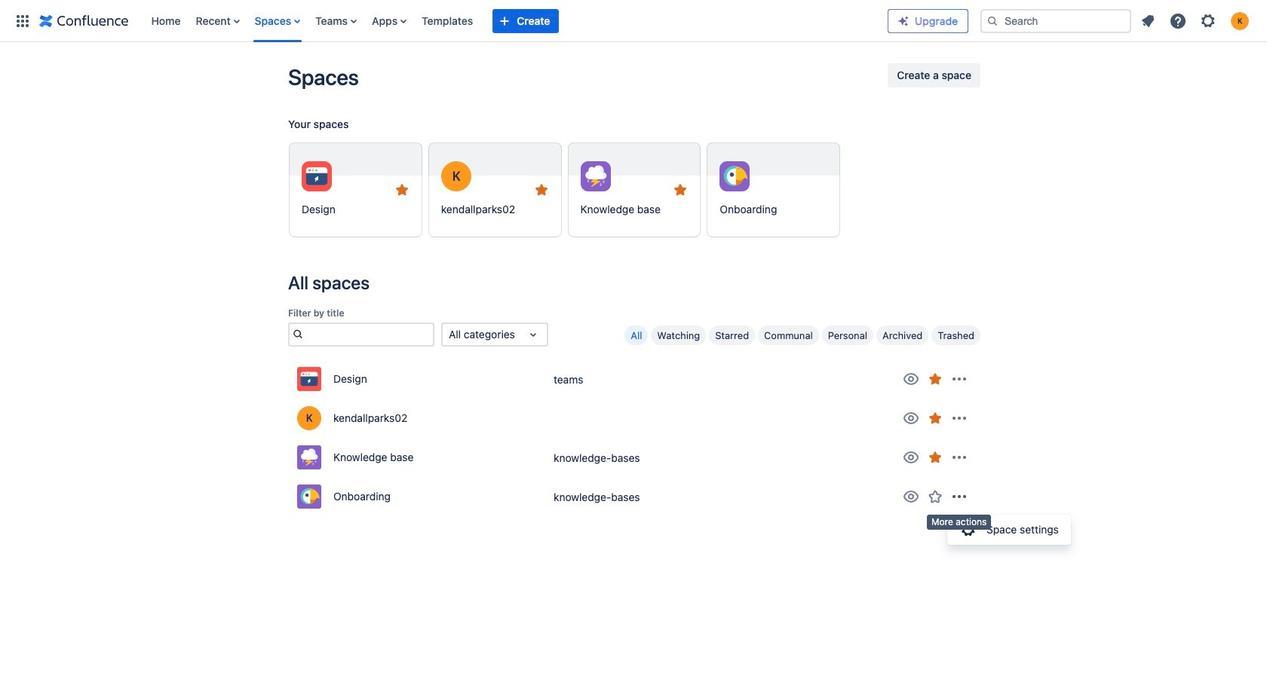 Task type: describe. For each thing, give the bounding box(es) containing it.
2 unstar this space image from the top
[[926, 410, 944, 428]]

more actions image
[[950, 488, 968, 506]]

appswitcher icon image
[[14, 12, 32, 30]]

search image
[[290, 325, 306, 343]]

1 unstar this space image from the top
[[926, 371, 944, 389]]

unstar this space image
[[926, 449, 944, 467]]

1 starred image from the left
[[393, 181, 411, 199]]

Search field
[[981, 9, 1131, 33]]

1 watch image from the top
[[902, 371, 920, 389]]

2 watch image from the top
[[902, 488, 920, 506]]

list for premium icon
[[1134, 7, 1258, 34]]

watch image for unstar this space icon
[[902, 449, 920, 467]]

premium image
[[898, 15, 910, 27]]

none text field inside all spaces region
[[449, 328, 452, 343]]

global element
[[9, 0, 888, 42]]

open image
[[524, 326, 542, 344]]



Task type: vqa. For each thing, say whether or not it's contained in the screenshot.
Invite to edit image
no



Task type: locate. For each thing, give the bounding box(es) containing it.
help icon image
[[1169, 12, 1187, 30]]

None field
[[306, 325, 433, 346]]

0 vertical spatial watch image
[[902, 410, 920, 428]]

watch image for second unstar this space image
[[902, 410, 920, 428]]

0 horizontal spatial list
[[144, 0, 888, 42]]

list
[[144, 0, 888, 42], [1134, 7, 1258, 34]]

confluence image
[[39, 12, 129, 30], [39, 12, 129, 30]]

your profile and preferences image
[[1231, 12, 1249, 30]]

notification icon image
[[1139, 12, 1157, 30]]

none field inside all spaces region
[[306, 325, 433, 346]]

3 starred image from the left
[[672, 181, 690, 199]]

1 vertical spatial watch image
[[902, 488, 920, 506]]

2 watch image from the top
[[902, 449, 920, 467]]

0 vertical spatial unstar this space image
[[926, 371, 944, 389]]

list for appswitcher icon
[[144, 0, 888, 42]]

your spaces region
[[288, 112, 981, 250]]

star this space image
[[926, 488, 944, 506]]

1 vertical spatial watch image
[[902, 449, 920, 467]]

2 horizontal spatial starred image
[[672, 181, 690, 199]]

all spaces region
[[288, 270, 981, 517]]

None search field
[[981, 9, 1131, 33]]

1 horizontal spatial starred image
[[532, 181, 550, 199]]

1 watch image from the top
[[902, 410, 920, 428]]

banner
[[0, 0, 1267, 42]]

watch image
[[902, 410, 920, 428], [902, 449, 920, 467]]

2 starred image from the left
[[532, 181, 550, 199]]

None text field
[[449, 328, 452, 343]]

settings icon image
[[1199, 12, 1217, 30]]

1 vertical spatial unstar this space image
[[926, 410, 944, 428]]

search image
[[987, 15, 999, 27]]

starred image
[[393, 181, 411, 199], [532, 181, 550, 199], [672, 181, 690, 199]]

0 vertical spatial watch image
[[902, 371, 920, 389]]

0 horizontal spatial starred image
[[393, 181, 411, 199]]

unstar this space image
[[926, 371, 944, 389], [926, 410, 944, 428]]

1 horizontal spatial list
[[1134, 7, 1258, 34]]

watch image
[[902, 371, 920, 389], [902, 488, 920, 506]]



